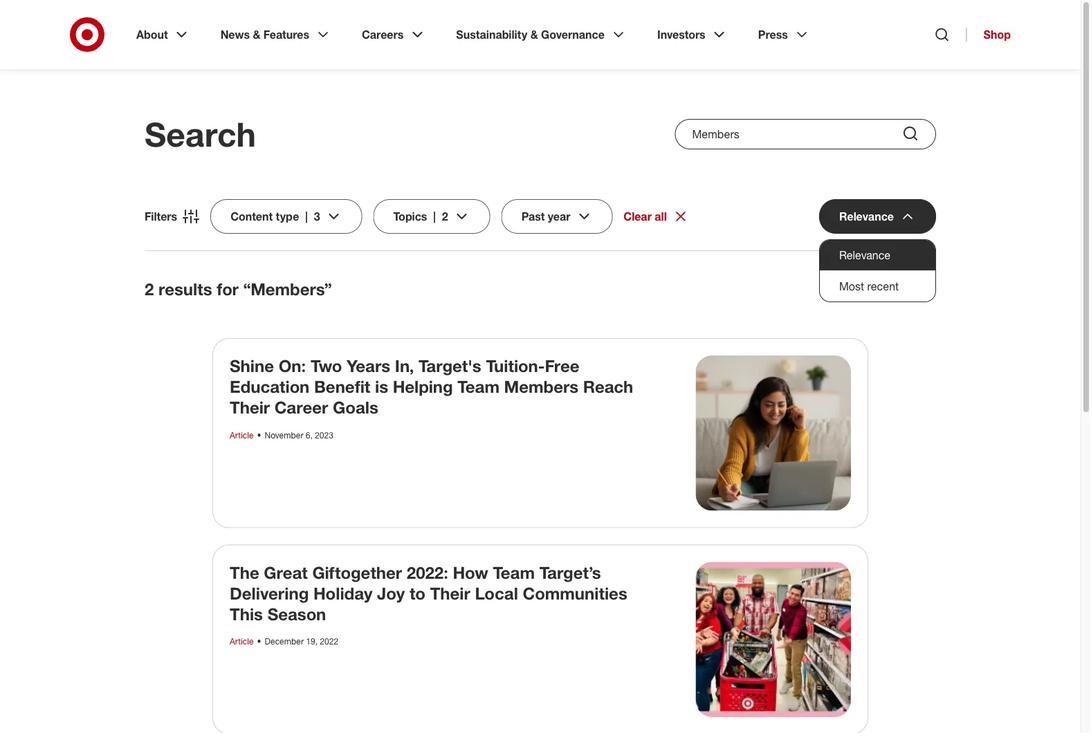 Task type: describe. For each thing, give the bounding box(es) containing it.
target's
[[419, 356, 482, 376]]

to
[[410, 583, 426, 604]]

reach
[[583, 377, 633, 397]]

team inside 'shine on: two years in, target's tuition-free education benefit is helping team members reach their career goals'
[[458, 377, 500, 397]]

december 19, 2022
[[265, 637, 338, 647]]

about link
[[127, 17, 200, 53]]

on:
[[279, 356, 306, 376]]

education
[[230, 377, 310, 397]]

shine on: two years in, target's tuition-free education benefit is helping team members reach their career goals
[[230, 356, 633, 418]]

season
[[268, 604, 326, 624]]

the
[[230, 563, 259, 583]]

news & features link
[[211, 17, 341, 53]]

clear all
[[624, 210, 667, 223]]

article for shine on: two years in, target's tuition-free education benefit is helping team members reach their career goals
[[230, 430, 254, 441]]

search
[[145, 114, 256, 154]]

content type  |  3 button
[[211, 199, 362, 234]]

careers
[[362, 28, 404, 41]]

features
[[264, 28, 309, 41]]

their inside 'shine on: two years in, target's tuition-free education benefit is helping team members reach their career goals'
[[230, 398, 270, 418]]

their inside the great giftogether 2022: how team target's delivering holiday joy to their local communities this season
[[430, 583, 471, 604]]

topics  |  2 button
[[373, 199, 490, 234]]

19,
[[306, 637, 318, 647]]

2022
[[320, 637, 338, 647]]

career
[[275, 398, 328, 418]]

clear all button
[[624, 208, 689, 225]]

"members"
[[243, 279, 332, 299]]

holiday
[[314, 583, 373, 604]]

december
[[265, 637, 304, 647]]

relevance inside field
[[840, 210, 894, 223]]

sustainability
[[456, 28, 528, 41]]

2023
[[315, 430, 333, 441]]

team inside the great giftogether 2022: how team target's delivering holiday joy to their local communities this season
[[493, 563, 535, 583]]

investors
[[657, 28, 706, 41]]

6,
[[306, 430, 313, 441]]

most recent
[[840, 280, 899, 293]]

article link for the great giftogether 2022: how team target's delivering holiday joy to their local communities this season
[[230, 637, 254, 647]]

shop link
[[967, 28, 1011, 42]]

2
[[145, 279, 154, 299]]

list box containing relevance
[[819, 239, 936, 302]]

recent
[[868, 280, 899, 293]]

helping
[[393, 377, 453, 397]]

members
[[504, 377, 579, 397]]

how
[[453, 563, 489, 583]]

content type  |  3
[[231, 210, 320, 223]]

filters
[[145, 210, 177, 223]]

Search search field
[[675, 119, 936, 149]]

all
[[655, 210, 667, 223]]

news
[[221, 28, 250, 41]]

& for governance
[[531, 28, 538, 41]]

benefit
[[314, 377, 370, 397]]

target's
[[540, 563, 601, 583]]

great
[[264, 563, 308, 583]]



Task type: locate. For each thing, give the bounding box(es) containing it.
team up local
[[493, 563, 535, 583]]

relevance
[[840, 210, 894, 223], [840, 248, 891, 262]]

2022:
[[407, 563, 448, 583]]

1 article link from the top
[[230, 430, 254, 441]]

Relevance field
[[819, 199, 936, 234]]

1 & from the left
[[253, 28, 261, 41]]

shine on: two years in, target's tuition-free education benefit is helping team members reach their career goals link
[[230, 356, 633, 418]]

article link down this
[[230, 637, 254, 647]]

&
[[253, 28, 261, 41], [531, 28, 538, 41]]

local
[[475, 583, 518, 604]]

most
[[840, 280, 864, 293]]

governance
[[541, 28, 605, 41]]

results
[[159, 279, 212, 299]]

& for features
[[253, 28, 261, 41]]

november
[[265, 430, 303, 441]]

two
[[311, 356, 342, 376]]

clear
[[624, 210, 652, 223]]

type  |  3
[[276, 210, 320, 223]]

free
[[545, 356, 580, 376]]

0 vertical spatial relevance
[[840, 210, 894, 223]]

team down target's
[[458, 377, 500, 397]]

0 vertical spatial article link
[[230, 430, 254, 441]]

relevance inside button
[[840, 248, 891, 262]]

1 relevance from the top
[[840, 210, 894, 223]]

team
[[458, 377, 500, 397], [493, 563, 535, 583]]

article left november
[[230, 430, 254, 441]]

relevance up relevance button
[[840, 210, 894, 223]]

giftogether
[[312, 563, 402, 583]]

a person in a yellow sweater sits while working at a laptop. image
[[696, 356, 851, 511]]

& right news
[[253, 28, 261, 41]]

their
[[230, 398, 270, 418], [430, 583, 471, 604]]

topics  |  2
[[394, 210, 448, 223]]

list box
[[819, 239, 936, 302]]

2 & from the left
[[531, 28, 538, 41]]

careers link
[[352, 17, 436, 53]]

article link left november
[[230, 430, 254, 441]]

1 article from the top
[[230, 430, 254, 441]]

goals
[[333, 398, 379, 418]]

year
[[548, 210, 571, 223]]

1 vertical spatial article
[[230, 637, 254, 647]]

0 vertical spatial article
[[230, 430, 254, 441]]

their down education on the bottom
[[230, 398, 270, 418]]

tuition-
[[486, 356, 545, 376]]

0 horizontal spatial &
[[253, 28, 261, 41]]

the great giftogether 2022: how team target's delivering holiday joy to their local communities this season
[[230, 563, 628, 624]]

for
[[217, 279, 239, 299]]

press
[[758, 28, 788, 41]]

shine
[[230, 356, 274, 376]]

in,
[[395, 356, 414, 376]]

1 vertical spatial team
[[493, 563, 535, 583]]

2 relevance from the top
[[840, 248, 891, 262]]

past year
[[522, 210, 571, 223]]

0 horizontal spatial their
[[230, 398, 270, 418]]

november 6, 2023
[[265, 430, 333, 441]]

content
[[231, 210, 273, 223]]

article link for shine on: two years in, target's tuition-free education benefit is helping team members reach their career goals
[[230, 430, 254, 441]]

article
[[230, 430, 254, 441], [230, 637, 254, 647]]

1 vertical spatial article link
[[230, 637, 254, 647]]

1 vertical spatial their
[[430, 583, 471, 604]]

this
[[230, 604, 263, 624]]

1 horizontal spatial their
[[430, 583, 471, 604]]

is
[[375, 377, 388, 397]]

shop
[[984, 28, 1011, 41]]

past year button
[[502, 199, 613, 234]]

2 article link from the top
[[230, 637, 254, 647]]

relevance button
[[820, 240, 936, 271]]

about
[[136, 28, 168, 41]]

relevance up most recent
[[840, 248, 891, 262]]

news & features
[[221, 28, 309, 41]]

article link
[[230, 430, 254, 441], [230, 637, 254, 647]]

article down this
[[230, 637, 254, 647]]

press link
[[749, 17, 820, 53]]

past
[[522, 210, 545, 223]]

joy
[[377, 583, 405, 604]]

& left governance
[[531, 28, 538, 41]]

0 vertical spatial their
[[230, 398, 270, 418]]

2 article from the top
[[230, 637, 254, 647]]

investors link
[[648, 17, 738, 53]]

sustainability & governance
[[456, 28, 605, 41]]

sustainability & governance link
[[447, 17, 637, 53]]

the great giftogether 2022: how team target's delivering holiday joy to their local communities this season link
[[230, 563, 628, 624]]

a group of people posing for a photo in front of a vending machine image
[[696, 562, 851, 718]]

2 results for "members"
[[145, 279, 332, 299]]

delivering
[[230, 583, 309, 604]]

their down how
[[430, 583, 471, 604]]

communities
[[523, 583, 628, 604]]

1 vertical spatial relevance
[[840, 248, 891, 262]]

article for the great giftogether 2022: how team target's delivering holiday joy to their local communities this season
[[230, 637, 254, 647]]

0 vertical spatial team
[[458, 377, 500, 397]]

& inside 'link'
[[253, 28, 261, 41]]

1 horizontal spatial &
[[531, 28, 538, 41]]

most recent button
[[820, 271, 936, 302]]

years
[[347, 356, 390, 376]]



Task type: vqa. For each thing, say whether or not it's contained in the screenshot.
the middle emissions
no



